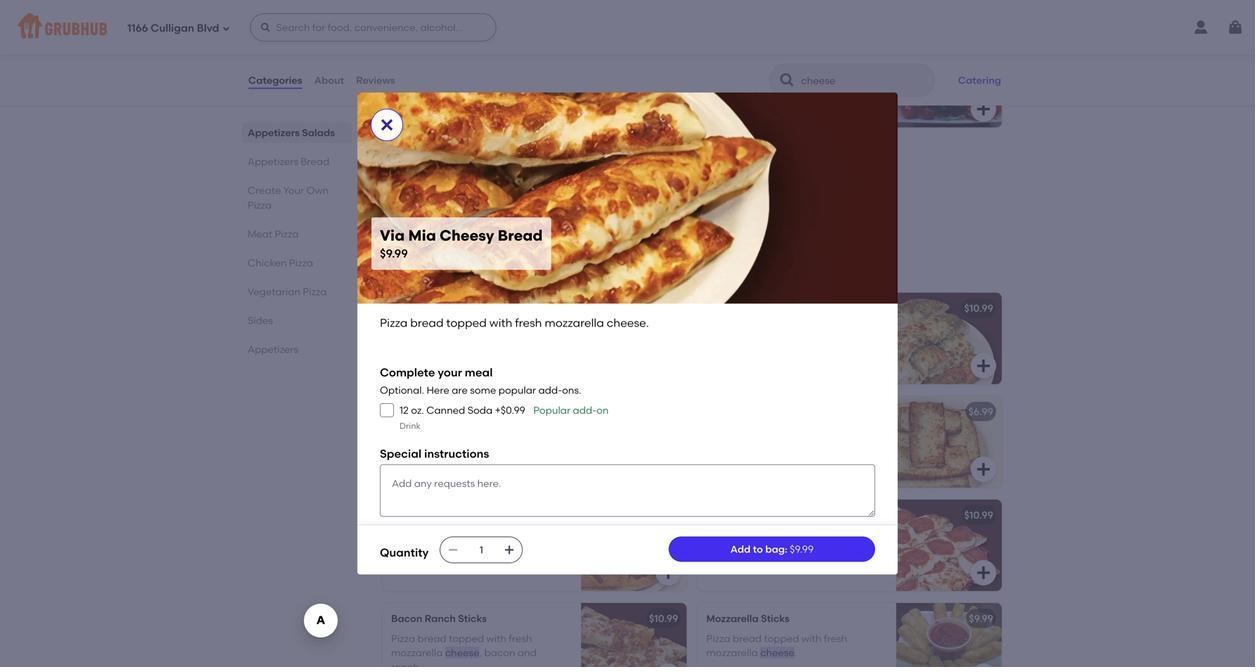 Task type: describe. For each thing, give the bounding box(es) containing it.
1 vertical spatial special
[[380, 447, 422, 461]]

fresh for pepperoni sticks
[[824, 529, 848, 541]]

$8.99
[[969, 45, 994, 57]]

1166
[[127, 22, 148, 35]]

vegetarian
[[248, 286, 301, 298]]

mia down dusted
[[467, 543, 485, 555]]

feta inside lettuce, cherry tomatoes, onion, olives, cucumber, artichoke hearts, carrots, pepperoncini and feta .
[[518, 197, 537, 209]]

cheese right the 'add'
[[761, 543, 795, 555]]

cheese inside pizza bread, topped with mozarella cheese and sliced jalapeno peppers.
[[391, 440, 426, 452]]

salad for cucumber,
[[456, 45, 484, 57]]

via for via mia greek bread
[[391, 509, 407, 521]]

special inside 1/2 loaf french bread. special garlic sauce and via mia spices, topped with mozzarella
[[813, 426, 848, 438]]

fresh for mozzarella sticks
[[824, 633, 848, 645]]

jalapeno
[[391, 406, 438, 418]]

$9.99 inside via mia cheesy bread $9.99
[[380, 247, 408, 260]]

some
[[470, 384, 496, 396]]

appetizers tab
[[248, 342, 346, 357]]

bread for via mia pesto bread
[[775, 302, 804, 314]]

appetizers down sides
[[248, 344, 299, 355]]

onion,
[[516, 169, 546, 181]]

canned
[[427, 404, 465, 416]]

via mia chef salad
[[391, 45, 484, 57]]

blvd
[[197, 22, 219, 35]]

and inside pizza bread, topped with mozarella cheese and sliced jalapeno peppers.
[[428, 440, 447, 452]]

reviews
[[356, 74, 395, 86]]

via for via mia pesto bread
[[707, 302, 723, 314]]

meat pizza
[[248, 228, 299, 240]]

bread for via
[[418, 322, 447, 334]]

pizza bread, topped with mozarella cheese and sliced jalapeno peppers.
[[391, 426, 566, 452]]

mia for via mia greek bread
[[410, 509, 428, 521]]

appetizers salads
[[248, 127, 335, 139]]

via mia greek bread
[[391, 509, 491, 521]]

sides tab
[[248, 313, 346, 328]]

create your own pizza
[[248, 184, 329, 211]]

ons.
[[562, 384, 582, 396]]

pizza inside the pizza bread dusted with via mia feta cheese and via mia seasoning.
[[391, 529, 415, 541]]

bread.
[[779, 426, 810, 438]]

jalapeno sticks image
[[581, 396, 687, 488]]

via mia garden salad image
[[897, 36, 1002, 127]]

mozzarella for mozzarella sticks
[[707, 647, 758, 659]]

mia for via mia cheesy bread
[[410, 302, 428, 314]]

ranch.
[[391, 661, 422, 667]]

via for via mia cheesy bread
[[391, 302, 407, 314]]

mozzarella for via mia cheesy bread
[[391, 337, 443, 348]]

bread inside tab
[[301, 156, 330, 168]]

$9.99 for via mia greek salad
[[654, 149, 679, 161]]

pizza bread dusted with via mia feta cheese and via mia seasoning.
[[391, 529, 564, 555]]

jalapeno sticks
[[391, 406, 469, 418]]

. for 1/2 loaf french bread. special garlic sauce and via mia spices, topped with mozzarella
[[817, 454, 820, 466]]

cheese . for bread.
[[783, 454, 820, 466]]

with inside the pizza bread dusted with via mia feta cheese and via mia seasoning.
[[485, 529, 505, 541]]

bacon ranch sticks image
[[581, 603, 687, 667]]

bag:
[[766, 543, 788, 555]]

$9.99 for via mia chef salad
[[654, 45, 679, 57]]

categories button
[[248, 55, 303, 106]]

, for cucumber,
[[833, 65, 836, 77]]

peppers.
[[524, 440, 566, 452]]

sides
[[248, 315, 273, 327]]

pepperoni
[[707, 509, 757, 521]]

, inside , bacon and ranch.
[[480, 647, 482, 659]]

mozzarella
[[707, 613, 759, 625]]

mozzarella sticks image
[[897, 603, 1002, 667]]

complete your meal optional. here are some popular add-ons.
[[380, 366, 582, 396]]

sticks for mozzarella sticks
[[761, 613, 790, 625]]

chef
[[430, 45, 453, 57]]

lettuce, for lettuce, tomatoes,
[[707, 65, 746, 77]]

here
[[427, 384, 450, 396]]

Special instructions text field
[[380, 465, 876, 517]]

vegetarian pizza
[[248, 286, 327, 298]]

1166 culligan blvd
[[127, 22, 219, 35]]

bread for via mia cheesy bread $9.99
[[498, 227, 543, 245]]

cheesy for via mia cheesy bread $9.99
[[440, 227, 494, 245]]

mia for via mia garden salad
[[725, 45, 743, 57]]

drink
[[400, 421, 421, 431]]

chicken pizza
[[248, 257, 313, 269]]

cherry
[[433, 169, 463, 181]]

and inside the pizza bread dusted with via mia feta cheese and via mia seasoning.
[[428, 543, 447, 555]]

cheese right search icon
[[799, 65, 833, 77]]

$9.99 for mozzarella sticks
[[970, 613, 994, 625]]

fresh for via mia cheesy bread
[[509, 322, 532, 334]]

$6.99
[[969, 406, 994, 418]]

mozzarella inside 1/2 loaf french bread. special garlic sauce and via mia spices, topped with mozzarella
[[729, 454, 781, 466]]

bread up via mia cheesy bread
[[464, 260, 509, 278]]

, bacon and ranch.
[[391, 647, 537, 667]]

seasoning.
[[487, 543, 538, 555]]

on
[[597, 404, 609, 416]]

sliced
[[449, 440, 477, 452]]

mozzarella for bacon ranch sticks
[[391, 647, 443, 659]]

garden
[[745, 45, 782, 57]]

appetizers up appetizers bread tab
[[248, 127, 300, 139]]

1/2
[[707, 426, 721, 438]]

tomatoes, inside "lettuce, ham, cucumber, tomatoes, cheese"
[[513, 65, 562, 77]]

bread inside the pizza bread dusted with via mia feta cheese and via mia seasoning.
[[418, 529, 447, 541]]

appetizers salads tab
[[248, 125, 346, 140]]

loaf
[[723, 426, 741, 438]]

via up 'seasoning.'
[[507, 529, 522, 541]]

via inside 1/2 loaf french bread. special garlic sauce and via mia spices, topped with mozzarella
[[759, 440, 775, 452]]

bacon
[[485, 647, 516, 659]]

$9.99 for via mia cheesy bread
[[654, 302, 679, 314]]

optional.
[[380, 384, 424, 396]]

pizza bread topped with fresh mozzarella for via mia cheesy bread
[[391, 322, 532, 348]]

pizza inside tab
[[275, 228, 299, 240]]

bread for via mia cheesy bread
[[468, 302, 497, 314]]

lettuce, tomatoes, cheese
[[707, 65, 833, 77]]

mozzarella left cheese.
[[545, 316, 604, 330]]

salad up cherry
[[462, 149, 490, 161]]

popular
[[534, 404, 571, 416]]

quantity
[[380, 546, 429, 560]]

cucumber, inside lettuce, cherry tomatoes, onion, olives, cucumber, artichoke hearts, carrots, pepperoncini and feta .
[[423, 183, 474, 195]]

pizza bread topped with fresh mozzarella cheese.
[[380, 316, 649, 330]]

artichoke inside the ', artichoke hearts, olives, cucumber, pepperoncini and carrots.'
[[707, 80, 752, 92]]

search icon image
[[779, 72, 796, 89]]

categories
[[248, 74, 302, 86]]

Search Via Mia Pizza search field
[[800, 74, 908, 87]]

sticks for pepperoni sticks
[[759, 509, 788, 521]]

$10.99 for , bacon and ranch.
[[649, 613, 679, 625]]

pizza inside tab
[[289, 257, 313, 269]]

olives, inside the ', artichoke hearts, olives, cucumber, pepperoncini and carrots.'
[[790, 80, 819, 92]]

main navigation navigation
[[0, 0, 1256, 55]]

about
[[314, 74, 344, 86]]

catering button
[[952, 65, 1008, 96]]

1/2 loaf french bread. special garlic sauce and via mia spices, topped with mozzarella
[[707, 426, 878, 466]]

appetizers bread tab
[[248, 154, 346, 169]]

mia for via mia cheesy bread $9.99
[[409, 227, 436, 245]]

mozzarella sticks
[[707, 613, 790, 625]]

topped inside pizza bread, topped with mozarella cheese and sliced jalapeno peppers.
[[452, 426, 487, 438]]

create
[[248, 184, 281, 196]]

via mia greek bread image
[[581, 500, 687, 591]]

via mia greek salad
[[391, 149, 490, 161]]

bread for bacon
[[418, 633, 447, 645]]

greek for bread
[[430, 509, 459, 521]]

meat
[[248, 228, 272, 240]]

sauce
[[707, 440, 736, 452]]

ham,
[[433, 65, 457, 77]]

lettuce, ham, cucumber, tomatoes, cheese
[[391, 65, 562, 92]]

popular add-on
[[534, 404, 609, 416]]

soda
[[468, 404, 493, 416]]

, artichoke hearts, olives, cucumber, pepperoncini and carrots.
[[707, 65, 872, 106]]

pizza inside 'tab'
[[303, 286, 327, 298]]

vegetarian pizza tab
[[248, 284, 346, 299]]

dusted
[[449, 529, 482, 541]]

are
[[452, 384, 468, 396]]

pizza inside 'create your own pizza'
[[248, 199, 272, 211]]

catering
[[959, 74, 1002, 86]]

spices,
[[797, 440, 829, 452]]

oz.
[[411, 404, 424, 416]]

pepperoncini inside lettuce, cherry tomatoes, onion, olives, cucumber, artichoke hearts, carrots, pepperoncini and feta .
[[430, 197, 494, 209]]

greek for salad
[[430, 149, 459, 161]]

$10.99 for and via mia seasoning.
[[649, 509, 679, 521]]

cucumber, inside the ', artichoke hearts, olives, cucumber, pepperoncini and carrots.'
[[821, 80, 872, 92]]

appetizers up create
[[248, 156, 299, 168]]



Task type: locate. For each thing, give the bounding box(es) containing it.
your
[[283, 184, 304, 196]]

hearts, inside lettuce, cherry tomatoes, onion, olives, cucumber, artichoke hearts, carrots, pepperoncini and feta .
[[524, 183, 557, 195]]

pepperoncini down lettuce, tomatoes, cheese
[[707, 94, 770, 106]]

0 vertical spatial special
[[813, 426, 848, 438]]

tomatoes, inside lettuce, cherry tomatoes, onion, olives, cucumber, artichoke hearts, carrots, pepperoncini and feta .
[[465, 169, 514, 181]]

via left pesto
[[707, 302, 723, 314]]

, for carrots.
[[426, 80, 428, 92]]

cheese down via mia chef salad
[[391, 80, 426, 92]]

, olives, pepperoncini and carrots.
[[391, 80, 547, 106]]

0 vertical spatial ,
[[833, 65, 836, 77]]

appetizers bread up via mia cheesy bread
[[380, 260, 509, 278]]

pepperoncini inside , olives, pepperoncini and carrots.
[[462, 80, 526, 92]]

via mia cheesy bread image
[[581, 293, 687, 384]]

special instructions
[[380, 447, 489, 461]]

1 vertical spatial hearts,
[[524, 183, 557, 195]]

via inside via mia cheesy bread $9.99
[[380, 227, 405, 245]]

artichoke down "onion,"
[[476, 183, 521, 195]]

salads
[[302, 127, 335, 139]]

$0.99
[[501, 404, 526, 416]]

12 oz. canned soda + $0.99
[[400, 404, 526, 416]]

appetizers
[[248, 127, 300, 139], [248, 156, 299, 168], [380, 260, 461, 278], [248, 344, 299, 355]]

lettuce, for lettuce, ham, cucumber, tomatoes,
[[391, 65, 430, 77]]

mia left garden
[[725, 45, 743, 57]]

and inside lettuce, cherry tomatoes, onion, olives, cucumber, artichoke hearts, carrots, pepperoncini and feta .
[[496, 197, 515, 209]]

mia for via mia pesto bread
[[725, 302, 743, 314]]

0 vertical spatial cheesy
[[440, 227, 494, 245]]

via mia chef salad image
[[581, 36, 687, 127]]

via up complete
[[391, 302, 407, 314]]

0 vertical spatial pepperoncini
[[462, 80, 526, 92]]

meat pizza tab
[[248, 227, 346, 241]]

2 horizontal spatial ,
[[833, 65, 836, 77]]

special down drink
[[380, 447, 422, 461]]

pepperoncini down via mia chef salad
[[462, 80, 526, 92]]

olives, up carrots, at the left top of page
[[391, 183, 420, 195]]

sticks for jalapeno sticks
[[440, 406, 469, 418]]

appetizers bread down appetizers salads
[[248, 156, 330, 168]]

salad up "lettuce, ham, cucumber, tomatoes, cheese"
[[456, 45, 484, 57]]

carrots. down search icon
[[794, 94, 831, 106]]

mozarella
[[512, 426, 559, 438]]

greek up dusted
[[430, 509, 459, 521]]

pizza bread topped with fresh mozzarella for pepperoni sticks
[[707, 529, 848, 555]]

cheese inside "lettuce, ham, cucumber, tomatoes, cheese"
[[391, 80, 426, 92]]

cucumber, inside "lettuce, ham, cucumber, tomatoes, cheese"
[[460, 65, 511, 77]]

cheese .
[[783, 454, 820, 466], [761, 647, 797, 659]]

2 vertical spatial cucumber,
[[423, 183, 474, 195]]

1 vertical spatial ,
[[426, 80, 428, 92]]

garlic
[[850, 426, 878, 438]]

via mia pesto bread image
[[897, 293, 1002, 384]]

and inside 1/2 loaf french bread. special garlic sauce and via mia spices, topped with mozzarella
[[738, 440, 757, 452]]

cheese and pepperoni.
[[761, 543, 871, 555]]

and
[[528, 80, 547, 92], [773, 94, 792, 106], [496, 197, 515, 209], [428, 440, 447, 452], [738, 440, 757, 452], [428, 543, 447, 555], [797, 543, 816, 555], [518, 647, 537, 659]]

2 vertical spatial ,
[[480, 647, 482, 659]]

pizza bread topped with fresh mozzarella for mozzarella sticks
[[707, 633, 848, 659]]

cheese down spices, on the bottom right of the page
[[783, 454, 817, 466]]

pizza bread topped with fresh mozzarella for bacon ranch sticks
[[391, 633, 532, 659]]

cheese inside the pizza bread dusted with via mia feta cheese and via mia seasoning.
[[391, 543, 426, 555]]

bread down lettuce, cherry tomatoes, onion, olives, cucumber, artichoke hearts, carrots, pepperoncini and feta .
[[498, 227, 543, 245]]

mia up 'seasoning.'
[[525, 529, 542, 541]]

. for pizza bread topped with fresh mozzarella
[[795, 647, 797, 659]]

bread up own
[[301, 156, 330, 168]]

0 horizontal spatial special
[[380, 447, 422, 461]]

hearts, down lettuce, tomatoes, cheese
[[754, 80, 787, 92]]

feta
[[518, 197, 537, 209], [544, 529, 564, 541]]

mozzarella up complete
[[391, 337, 443, 348]]

mia down carrots, at the left top of page
[[409, 227, 436, 245]]

salad for cheese
[[784, 45, 813, 57]]

1 carrots. from the left
[[391, 94, 428, 106]]

sticks right ranch
[[458, 613, 487, 625]]

mia left pesto
[[725, 302, 743, 314]]

1 vertical spatial cucumber,
[[821, 80, 872, 92]]

olives, down lettuce, tomatoes, cheese
[[790, 80, 819, 92]]

mia for via mia greek salad
[[410, 149, 428, 161]]

artichoke down lettuce, tomatoes, cheese
[[707, 80, 752, 92]]

lettuce, down via mia chef salad
[[391, 65, 430, 77]]

cucumber, down cherry
[[423, 183, 474, 195]]

bread for pepperoni
[[733, 529, 762, 541]]

, right search icon
[[833, 65, 836, 77]]

lettuce, inside lettuce, cherry tomatoes, onion, olives, cucumber, artichoke hearts, carrots, pepperoncini and feta .
[[391, 169, 430, 181]]

with inside pizza bread, topped with mozarella cheese and sliced jalapeno peppers.
[[489, 426, 509, 438]]

mozzarella up ranch.
[[391, 647, 443, 659]]

$10.99 for and pepperoni.
[[965, 509, 994, 521]]

mia down bread.
[[777, 440, 794, 452]]

garlic bread image
[[897, 396, 1002, 488]]

own
[[307, 184, 329, 196]]

with inside 1/2 loaf french bread. special garlic sauce and via mia spices, topped with mozzarella
[[707, 454, 727, 466]]

olives, down ham,
[[431, 80, 460, 92]]

tomatoes,
[[513, 65, 562, 77], [748, 65, 797, 77], [465, 169, 514, 181]]

mozzarella down mozzarella
[[707, 647, 758, 659]]

ranch
[[425, 613, 456, 625]]

cheesy down lettuce, cherry tomatoes, onion, olives, cucumber, artichoke hearts, carrots, pepperoncini and feta .
[[440, 227, 494, 245]]

artichoke inside lettuce, cherry tomatoes, onion, olives, cucumber, artichoke hearts, carrots, pepperoncini and feta .
[[476, 183, 521, 195]]

add to bag: $9.99
[[731, 543, 814, 555]]

meal
[[465, 366, 493, 379]]

feta inside the pizza bread dusted with via mia feta cheese and via mia seasoning.
[[544, 529, 564, 541]]

via mia cheesy bread
[[391, 302, 497, 314]]

chicken
[[248, 257, 287, 269]]

1 horizontal spatial add-
[[573, 404, 597, 416]]

appetizers up via mia cheesy bread
[[380, 260, 461, 278]]

lettuce, cherry tomatoes, onion, olives, cucumber, artichoke hearts, carrots, pepperoncini and feta .
[[391, 169, 557, 224]]

, down via mia chef salad
[[426, 80, 428, 92]]

cheese down via mia greek bread on the bottom of page
[[391, 543, 426, 555]]

lettuce, down via mia garden salad
[[707, 65, 746, 77]]

cheese . down spices, on the bottom right of the page
[[783, 454, 820, 466]]

cheesy inside via mia cheesy bread $9.99
[[440, 227, 494, 245]]

special
[[813, 426, 848, 438], [380, 447, 422, 461]]

1 vertical spatial appetizers bread
[[380, 260, 509, 278]]

cheese . down mozzarella sticks
[[761, 647, 797, 659]]

olives, inside , olives, pepperoncini and carrots.
[[431, 80, 460, 92]]

0 horizontal spatial appetizers bread
[[248, 156, 330, 168]]

2 horizontal spatial olives,
[[790, 80, 819, 92]]

cheese down mozzarella sticks
[[761, 647, 795, 659]]

cucumber, up , olives, pepperoncini and carrots. on the top
[[460, 65, 511, 77]]

bacon
[[391, 613, 423, 625]]

0 horizontal spatial artichoke
[[476, 183, 521, 195]]

add-
[[539, 384, 562, 396], [573, 404, 597, 416]]

via mia cheesy bread $9.99
[[380, 227, 543, 260]]

bread for via mia greek bread
[[462, 509, 491, 521]]

bread
[[410, 316, 444, 330], [418, 322, 447, 334], [418, 529, 447, 541], [733, 529, 762, 541], [418, 633, 447, 645], [733, 633, 762, 645]]

1 vertical spatial greek
[[430, 509, 459, 521]]

via mia garden salad
[[707, 45, 813, 57]]

bread,
[[418, 426, 449, 438]]

1 horizontal spatial carrots.
[[794, 94, 831, 106]]

chicken pizza tab
[[248, 256, 346, 270]]

via for via mia cheesy bread $9.99
[[380, 227, 405, 245]]

,
[[833, 65, 836, 77], [426, 80, 428, 92], [480, 647, 482, 659]]

, left bacon
[[480, 647, 482, 659]]

0 vertical spatial add-
[[539, 384, 562, 396]]

lettuce,
[[391, 65, 430, 77], [707, 65, 746, 77], [391, 169, 430, 181]]

mozzarella down french
[[729, 454, 781, 466]]

2 vertical spatial .
[[795, 647, 797, 659]]

0 horizontal spatial add-
[[539, 384, 562, 396]]

complete
[[380, 366, 435, 379]]

2 carrots. from the left
[[794, 94, 831, 106]]

mia left chef
[[410, 45, 428, 57]]

1 vertical spatial .
[[817, 454, 820, 466]]

and inside , olives, pepperoncini and carrots.
[[528, 80, 547, 92]]

cheese.
[[607, 316, 649, 330]]

bread
[[301, 156, 330, 168], [498, 227, 543, 245], [464, 260, 509, 278], [468, 302, 497, 314], [775, 302, 804, 314], [462, 509, 491, 521]]

sticks right mozzarella
[[761, 613, 790, 625]]

instructions
[[424, 447, 489, 461]]

popular
[[499, 384, 536, 396]]

1 vertical spatial feta
[[544, 529, 564, 541]]

appetizers bread
[[248, 156, 330, 168], [380, 260, 509, 278]]

1 vertical spatial cheesy
[[430, 302, 466, 314]]

appetizers bread inside tab
[[248, 156, 330, 168]]

sticks
[[440, 406, 469, 418], [759, 509, 788, 521], [458, 613, 487, 625], [761, 613, 790, 625]]

1 vertical spatial add-
[[573, 404, 597, 416]]

bread up pizza bread topped with fresh mozzarella cheese.
[[468, 302, 497, 314]]

pepperoncini inside the ', artichoke hearts, olives, cucumber, pepperoncini and carrots.'
[[707, 94, 770, 106]]

pizza
[[248, 199, 272, 211], [275, 228, 299, 240], [289, 257, 313, 269], [303, 286, 327, 298], [380, 316, 408, 330], [391, 322, 415, 334], [391, 426, 415, 438], [391, 529, 415, 541], [707, 529, 731, 541], [391, 633, 415, 645], [707, 633, 731, 645]]

hearts, inside the ', artichoke hearts, olives, cucumber, pepperoncini and carrots.'
[[754, 80, 787, 92]]

about button
[[314, 55, 345, 106]]

via down carrots, at the left top of page
[[380, 227, 405, 245]]

mia inside 1/2 loaf french bread. special garlic sauce and via mia spices, topped with mozzarella
[[777, 440, 794, 452]]

culligan
[[151, 22, 194, 35]]

2 greek from the top
[[430, 509, 459, 521]]

greek up cherry
[[430, 149, 459, 161]]

cheese left bacon
[[445, 647, 480, 659]]

$10.99
[[965, 302, 994, 314], [649, 509, 679, 521], [965, 509, 994, 521], [649, 613, 679, 625]]

french
[[744, 426, 777, 438]]

mia up complete
[[410, 302, 428, 314]]

0 horizontal spatial hearts,
[[524, 183, 557, 195]]

pizza inside pizza bread, topped with mozarella cheese and sliced jalapeno peppers.
[[391, 426, 415, 438]]

bread right pesto
[[775, 302, 804, 314]]

carrots. inside , olives, pepperoncini and carrots.
[[391, 94, 428, 106]]

lettuce, up carrots, at the left top of page
[[391, 169, 430, 181]]

add- down "ons."
[[573, 404, 597, 416]]

carrots.
[[391, 94, 428, 106], [794, 94, 831, 106]]

fresh for bacon ranch sticks
[[509, 633, 532, 645]]

1 horizontal spatial artichoke
[[707, 80, 752, 92]]

0 vertical spatial feta
[[518, 197, 537, 209]]

12
[[400, 404, 409, 416]]

sticks down are
[[440, 406, 469, 418]]

1 horizontal spatial feta
[[544, 529, 564, 541]]

pesto
[[745, 302, 772, 314]]

1 vertical spatial artichoke
[[476, 183, 521, 195]]

0 vertical spatial artichoke
[[707, 80, 752, 92]]

with
[[490, 316, 513, 330], [487, 322, 507, 334], [489, 426, 509, 438], [707, 454, 727, 466], [485, 529, 505, 541], [802, 529, 822, 541], [487, 633, 507, 645], [802, 633, 822, 645]]

1 horizontal spatial special
[[813, 426, 848, 438]]

mozzarella
[[545, 316, 604, 330], [391, 337, 443, 348], [729, 454, 781, 466], [707, 543, 758, 555], [391, 647, 443, 659], [707, 647, 758, 659]]

svg image
[[1228, 19, 1245, 36], [222, 24, 231, 33], [660, 101, 677, 118], [976, 358, 993, 374], [383, 406, 391, 414], [976, 461, 993, 478], [660, 565, 677, 581], [976, 565, 993, 581]]

carrots,
[[391, 197, 428, 209]]

0 horizontal spatial feta
[[518, 197, 537, 209]]

cheese
[[799, 65, 833, 77], [391, 80, 426, 92], [391, 440, 426, 452], [783, 454, 817, 466], [391, 543, 426, 555], [761, 543, 795, 555], [445, 647, 480, 659], [761, 647, 795, 659]]

svg image
[[260, 22, 271, 33], [976, 101, 993, 118], [379, 116, 396, 133], [660, 204, 677, 221], [660, 461, 677, 478], [448, 545, 459, 556], [504, 545, 515, 556]]

0 vertical spatial .
[[426, 212, 428, 224]]

via up reviews
[[391, 45, 407, 57]]

via mia pesto bread
[[707, 302, 804, 314]]

hearts, down "onion,"
[[524, 183, 557, 195]]

via for via mia garden salad
[[707, 45, 723, 57]]

via up carrots, at the left top of page
[[391, 149, 407, 161]]

sticks up add to bag: $9.99
[[759, 509, 788, 521]]

0 horizontal spatial .
[[426, 212, 428, 224]]

Input item quantity number field
[[466, 538, 497, 563]]

pizza bread topped with fresh mozzarella
[[391, 322, 532, 348], [707, 529, 848, 555], [391, 633, 532, 659], [707, 633, 848, 659]]

via for via mia greek salad
[[391, 149, 407, 161]]

1 horizontal spatial appetizers bread
[[380, 260, 509, 278]]

via left garden
[[707, 45, 723, 57]]

via mia greek salad image
[[581, 139, 687, 231]]

cheese . for with
[[761, 647, 797, 659]]

bread for mozzarella
[[733, 633, 762, 645]]

0 vertical spatial cheese .
[[783, 454, 820, 466]]

mozzarella down pepperoni
[[707, 543, 758, 555]]

hearts,
[[754, 80, 787, 92], [524, 183, 557, 195]]

your
[[438, 366, 462, 379]]

add- up popular
[[539, 384, 562, 396]]

0 vertical spatial hearts,
[[754, 80, 787, 92]]

olives, inside lettuce, cherry tomatoes, onion, olives, cucumber, artichoke hearts, carrots, pepperoncini and feta .
[[391, 183, 420, 195]]

1 horizontal spatial hearts,
[[754, 80, 787, 92]]

mia up 'quantity'
[[410, 509, 428, 521]]

cucumber, right search icon
[[821, 80, 872, 92]]

0 vertical spatial greek
[[430, 149, 459, 161]]

bread inside via mia cheesy bread $9.99
[[498, 227, 543, 245]]

carrots. inside the ', artichoke hearts, olives, cucumber, pepperoncini and carrots.'
[[794, 94, 831, 106]]

2 vertical spatial pepperoncini
[[430, 197, 494, 209]]

bread up dusted
[[462, 509, 491, 521]]

pepperoni sticks image
[[897, 500, 1002, 591]]

via for via mia chef salad
[[391, 45, 407, 57]]

via down french
[[759, 440, 775, 452]]

, inside , olives, pepperoncini and carrots.
[[426, 80, 428, 92]]

0 horizontal spatial carrots.
[[391, 94, 428, 106]]

pepperoncini down cherry
[[430, 197, 494, 209]]

mia up carrots, at the left top of page
[[410, 149, 428, 161]]

1 vertical spatial cheese .
[[761, 647, 797, 659]]

cheese down drink
[[391, 440, 426, 452]]

pepperoni sticks
[[707, 509, 788, 521]]

special up spices, on the bottom right of the page
[[813, 426, 848, 438]]

1 horizontal spatial ,
[[480, 647, 482, 659]]

2 horizontal spatial .
[[817, 454, 820, 466]]

pepperoncini
[[462, 80, 526, 92], [707, 94, 770, 106], [430, 197, 494, 209]]

1 horizontal spatial .
[[795, 647, 797, 659]]

cucumber,
[[460, 65, 511, 77], [821, 80, 872, 92], [423, 183, 474, 195]]

mia for via mia chef salad
[[410, 45, 428, 57]]

cheesy for via mia cheesy bread
[[430, 302, 466, 314]]

and inside the ', artichoke hearts, olives, cucumber, pepperoncini and carrots.'
[[773, 94, 792, 106]]

0 horizontal spatial ,
[[426, 80, 428, 92]]

to
[[753, 543, 763, 555]]

svg image inside main navigation navigation
[[260, 22, 271, 33]]

create your own pizza tab
[[248, 183, 346, 213]]

greek
[[430, 149, 459, 161], [430, 509, 459, 521]]

reviews button
[[356, 55, 396, 106]]

and inside , bacon and ranch.
[[518, 647, 537, 659]]

jalapeno
[[479, 440, 522, 452]]

lettuce, inside "lettuce, ham, cucumber, tomatoes, cheese"
[[391, 65, 430, 77]]

1 greek from the top
[[430, 149, 459, 161]]

topped inside 1/2 loaf french bread. special garlic sauce and via mia spices, topped with mozzarella
[[832, 440, 867, 452]]

+
[[495, 404, 501, 416]]

0 horizontal spatial olives,
[[391, 183, 420, 195]]

add
[[731, 543, 751, 555]]

salad up search icon
[[784, 45, 813, 57]]

via down dusted
[[449, 543, 465, 555]]

carrots. down reviews
[[391, 94, 428, 106]]

. inside lettuce, cherry tomatoes, onion, olives, cucumber, artichoke hearts, carrots, pepperoncini and feta .
[[426, 212, 428, 224]]

0 vertical spatial appetizers bread
[[248, 156, 330, 168]]

1 vertical spatial pepperoncini
[[707, 94, 770, 106]]

via up 'quantity'
[[391, 509, 407, 521]]

mia inside via mia cheesy bread $9.99
[[409, 227, 436, 245]]

1 horizontal spatial olives,
[[431, 80, 460, 92]]

, inside the ', artichoke hearts, olives, cucumber, pepperoncini and carrots.'
[[833, 65, 836, 77]]

0 vertical spatial cucumber,
[[460, 65, 511, 77]]

cheesy up your
[[430, 302, 466, 314]]

mozzarella for pepperoni sticks
[[707, 543, 758, 555]]

add- inside complete your meal optional. here are some popular add-ons.
[[539, 384, 562, 396]]



Task type: vqa. For each thing, say whether or not it's contained in the screenshot.
Appetizers Bread tab
yes



